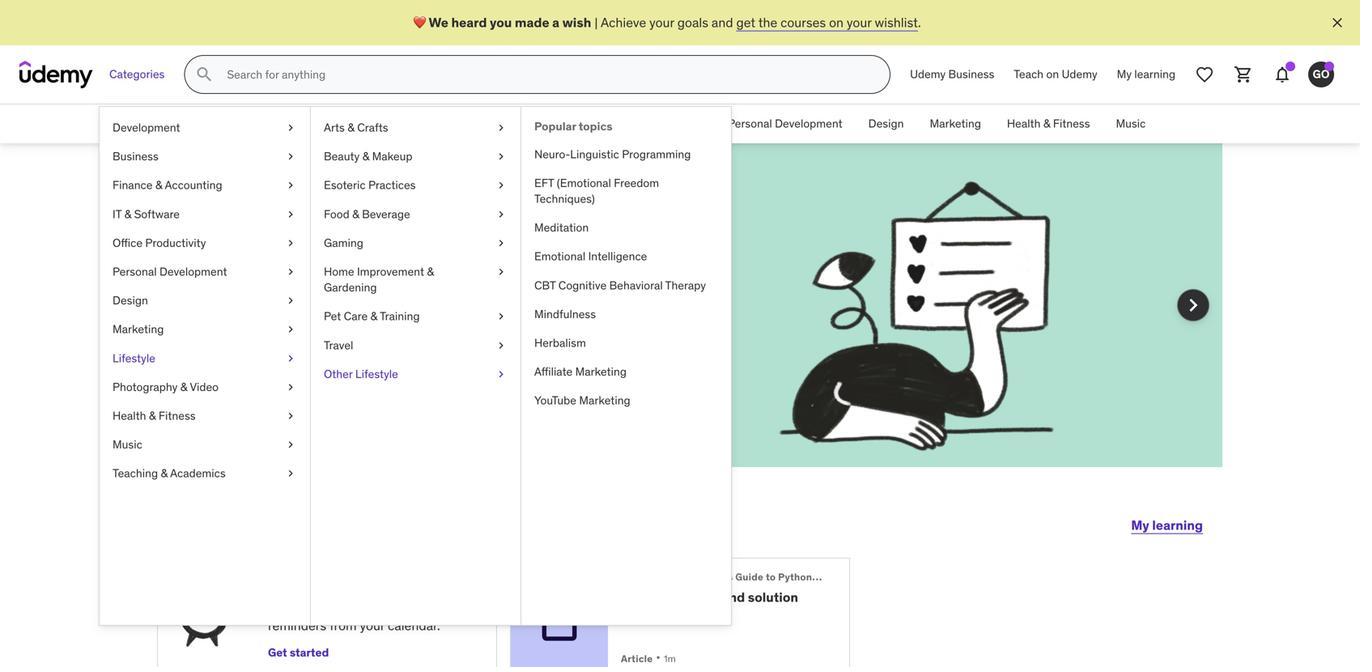 Task type: vqa. For each thing, say whether or not it's contained in the screenshot.
Beauty
yes



Task type: locate. For each thing, give the bounding box(es) containing it.
health & fitness link down teach on udemy link
[[995, 104, 1104, 143]]

fitness down teach on udemy link
[[1054, 116, 1091, 131]]

marketing
[[930, 116, 982, 131], [113, 322, 164, 337], [576, 365, 627, 379], [579, 393, 631, 408]]

xsmall image inside lifestyle link
[[284, 351, 297, 366]]

you left made
[[490, 14, 512, 31]]

get inside button
[[268, 646, 287, 660]]

made
[[515, 14, 550, 31]]

my
[[1117, 67, 1132, 82], [1132, 517, 1150, 534]]

personal development
[[728, 116, 843, 131], [113, 264, 227, 279]]

0 horizontal spatial it & software
[[113, 207, 180, 221]]

office for lifestyle
[[113, 236, 143, 250]]

1 vertical spatial make
[[262, 303, 293, 319]]

& inside 'home improvement & gardening'
[[427, 264, 434, 279]]

teaching & academics
[[113, 466, 226, 481]]

0 vertical spatial office productivity link
[[596, 104, 715, 143]]

office productivity link up time
[[100, 229, 310, 258]]

productivity for health & fitness
[[642, 116, 702, 131]]

0 vertical spatial it
[[516, 116, 525, 131]]

2 vertical spatial the
[[315, 321, 334, 337]]

xsmall image left neuro-
[[495, 149, 508, 165]]

0 horizontal spatial business
[[113, 149, 159, 164]]

accounting
[[432, 116, 490, 131], [165, 178, 222, 193]]

(emotional
[[557, 176, 611, 190]]

programming up freedom
[[622, 147, 691, 161]]

beverage
[[362, 207, 410, 221]]

personal for health & fitness
[[728, 116, 772, 131]]

xsmall image inside photography & video link
[[284, 379, 297, 395]]

get up and take the first step toward your goals.
[[372, 303, 393, 319]]

1 horizontal spatial courses
[[781, 14, 826, 31]]

health & fitness down photography
[[113, 409, 196, 423]]

python
[[779, 571, 813, 584]]

neuro-linguistic programming link
[[522, 140, 731, 169]]

get up calendar.
[[415, 600, 436, 616]]

development for health & fitness
[[775, 116, 843, 131]]

xsmall image left popular
[[495, 120, 508, 136]]

and left take
[[262, 321, 283, 337]]

lifestyle link
[[100, 344, 310, 373]]

development inside 'link'
[[113, 120, 180, 135]]

to inside carousel element
[[247, 303, 259, 319]]

xsmall image for pet care & training
[[495, 309, 508, 325]]

0 vertical spatial learning
[[1135, 67, 1176, 82]]

xsmall image for beauty & makeup
[[495, 149, 508, 165]]

go link
[[1302, 55, 1341, 94]]

wishlist down time
[[215, 321, 259, 337]]

xsmall image left 'meditation'
[[495, 206, 508, 222]]

your inside get the courses on your wishlist
[[485, 303, 510, 319]]

topics
[[579, 119, 613, 134]]

1 horizontal spatial accounting
[[432, 116, 490, 131]]

& for "food & beverage" link
[[352, 207, 359, 221]]

your up "goals."
[[485, 303, 510, 319]]

marketing down affiliate marketing link
[[579, 393, 631, 408]]

1 horizontal spatial get
[[372, 303, 393, 319]]

health & fitness down teach on udemy link
[[1007, 116, 1091, 131]]

pet
[[324, 309, 341, 324]]

make inside 'did you make a wish?'
[[346, 214, 436, 256]]

a inside 'did you make a wish?'
[[442, 214, 461, 256]]

udemy down .
[[910, 67, 946, 82]]

it
[[297, 303, 304, 319]]

programming right python at the right bottom
[[815, 571, 880, 584]]

up.
[[394, 600, 412, 616]]

start
[[224, 505, 286, 539]]

training
[[380, 309, 420, 324]]

accounting down the development 'link'
[[165, 178, 222, 193]]

courses
[[781, 14, 826, 31], [418, 303, 464, 319]]

1 vertical spatial personal development
[[113, 264, 227, 279]]

on
[[829, 14, 844, 31], [1047, 67, 1060, 82], [467, 303, 482, 319]]

marketing link up video
[[100, 315, 310, 344]]

health & fitness link
[[995, 104, 1104, 143], [100, 402, 310, 431]]

2 vertical spatial get
[[268, 646, 287, 660]]

to
[[247, 303, 259, 319], [766, 571, 776, 584], [360, 575, 373, 592]]

arts & crafts link
[[311, 113, 521, 142]]

travel
[[324, 338, 353, 353]]

0 horizontal spatial it
[[113, 207, 122, 221]]

make up improvement
[[346, 214, 436, 256]]

0 horizontal spatial office productivity link
[[100, 229, 310, 258]]

the right get
[[759, 14, 778, 31]]

1 vertical spatial office productivity
[[113, 236, 206, 250]]

1 horizontal spatial programming
[[815, 571, 880, 584]]

finance & accounting
[[380, 116, 490, 131], [113, 178, 222, 193]]

xsmall image for office productivity
[[284, 235, 297, 251]]

office productivity link
[[596, 104, 715, 143], [100, 229, 310, 258]]

xsmall image
[[284, 149, 297, 165], [284, 178, 297, 193], [284, 206, 297, 222], [284, 264, 297, 280], [284, 293, 297, 309], [495, 366, 508, 382], [284, 408, 297, 424], [284, 437, 297, 453], [284, 466, 297, 482]]

on inside get the courses on your wishlist
[[467, 303, 482, 319]]

1 horizontal spatial business
[[308, 116, 354, 131]]

1 vertical spatial courses
[[418, 303, 464, 319]]

1 horizontal spatial to
[[360, 575, 373, 592]]

design
[[869, 116, 904, 131], [113, 293, 148, 308]]

0 horizontal spatial design
[[113, 293, 148, 308]]

1 horizontal spatial health
[[1007, 116, 1041, 131]]

0 horizontal spatial marketing link
[[100, 315, 310, 344]]

wishlist up udemy business
[[875, 14, 918, 31]]

time
[[215, 303, 244, 319]]

beauty & makeup link
[[311, 142, 521, 171]]

accounting up beauty & makeup link
[[432, 116, 490, 131]]

beauty
[[324, 149, 360, 164]]

xsmall image down "goals."
[[495, 338, 508, 353]]

1 vertical spatial office productivity link
[[100, 229, 310, 258]]

0 vertical spatial programming
[[622, 147, 691, 161]]

1 vertical spatial a
[[442, 214, 461, 256]]

2 horizontal spatial the
[[759, 14, 778, 31]]

a
[[553, 14, 560, 31], [442, 214, 461, 256]]

finance & accounting link down the development 'link'
[[100, 171, 310, 200]]

xsmall image for business
[[284, 149, 297, 165]]

you up home
[[281, 214, 340, 256]]

xsmall image inside 'design' link
[[284, 293, 297, 309]]

practices
[[368, 178, 416, 193]]

0 horizontal spatial make
[[262, 303, 293, 319]]

11. homework and solution link
[[621, 589, 824, 606]]

0 horizontal spatial courses
[[418, 303, 464, 319]]

1 vertical spatial it & software
[[113, 207, 180, 221]]

you
[[490, 14, 512, 31], [281, 214, 340, 256]]

freedom
[[614, 176, 659, 190]]

0 horizontal spatial personal development link
[[100, 258, 310, 286]]

xsmall image inside "music" link
[[284, 437, 297, 453]]

0 vertical spatial marketing link
[[917, 104, 995, 143]]

cbt
[[535, 278, 556, 293]]

0 horizontal spatial to
[[247, 303, 259, 319]]

xsmall image inside esoteric practices link
[[495, 178, 508, 193]]

business left teach
[[949, 67, 995, 82]]

and down guide on the bottom
[[722, 589, 745, 606]]

xsmall image inside pet care & training "link"
[[495, 309, 508, 325]]

1 vertical spatial business
[[308, 116, 354, 131]]

0 horizontal spatial a
[[442, 214, 461, 256]]

to inside schedule time to learn a little each day adds up. get reminders from your calendar.
[[360, 575, 373, 592]]

1 vertical spatial finance & accounting
[[113, 178, 222, 193]]

lifestyle right other
[[356, 367, 398, 381]]

make for to
[[262, 303, 293, 319]]

0 vertical spatial personal development
[[728, 116, 843, 131]]

xsmall image left "emotional"
[[495, 235, 508, 251]]

0 vertical spatial office
[[609, 116, 639, 131]]

finance & accounting link up "makeup"
[[367, 104, 503, 143]]

programming inside the ultimate beginners guide to python programming 11. homework and solution
[[815, 571, 880, 584]]

programming inside other lifestyle element
[[622, 147, 691, 161]]

1 vertical spatial health
[[113, 409, 146, 423]]

xsmall image down time to make it come true.
[[284, 322, 297, 338]]

xsmall image inside beauty & makeup link
[[495, 149, 508, 165]]

health down teach
[[1007, 116, 1041, 131]]

1 vertical spatial office
[[113, 236, 143, 250]]

the up the toward
[[396, 303, 415, 319]]

& for the left health & fitness link
[[149, 409, 156, 423]]

business link for lifestyle
[[100, 142, 310, 171]]

xsmall image down take
[[284, 351, 297, 366]]

2 horizontal spatial business
[[949, 67, 995, 82]]

xsmall image for arts & crafts
[[495, 120, 508, 136]]

schedule time to learn a little each day adds up. get reminders from your calendar.
[[268, 575, 440, 634]]

your down adds
[[360, 618, 385, 634]]

1 vertical spatial design link
[[100, 286, 310, 315]]

design link for lifestyle
[[100, 286, 310, 315]]

get
[[372, 303, 393, 319], [415, 600, 436, 616], [268, 646, 287, 660]]

pet care & training link
[[311, 302, 521, 331]]

teach
[[1014, 67, 1044, 82]]

xsmall image for health & fitness
[[284, 408, 297, 424]]

xsmall image inside the development 'link'
[[284, 120, 297, 136]]

it & software for health & fitness
[[516, 116, 583, 131]]

xsmall image inside marketing link
[[284, 322, 297, 338]]

0 vertical spatial wishlist
[[875, 14, 918, 31]]

health & fitness link down video
[[100, 402, 310, 431]]

youtube marketing link
[[522, 386, 731, 415]]

0 vertical spatial design
[[869, 116, 904, 131]]

it
[[516, 116, 525, 131], [113, 207, 122, 221]]

office productivity for health & fitness
[[609, 116, 702, 131]]

1 vertical spatial wishlist
[[215, 321, 259, 337]]

business up 'beauty'
[[308, 116, 354, 131]]

business
[[949, 67, 995, 82], [308, 116, 354, 131], [113, 149, 159, 164]]

it & software link
[[503, 104, 596, 143], [100, 200, 310, 229]]

let's start learning, gary
[[157, 505, 479, 539]]

1 vertical spatial health & fitness
[[113, 409, 196, 423]]

finance & accounting down the development 'link'
[[113, 178, 222, 193]]

your left "goals."
[[434, 321, 459, 337]]

crafts
[[357, 120, 388, 135]]

music
[[1117, 116, 1146, 131], [113, 437, 142, 452]]

1 horizontal spatial it & software link
[[503, 104, 596, 143]]

xsmall image left mindfulness
[[495, 309, 508, 325]]

0 vertical spatial make
[[346, 214, 436, 256]]

get for the
[[372, 303, 393, 319]]

xsmall image for marketing
[[284, 322, 297, 338]]

health down photography
[[113, 409, 146, 423]]

schedule
[[268, 575, 326, 592]]

marketing up photography
[[113, 322, 164, 337]]

udemy right teach
[[1062, 67, 1098, 82]]

xsmall image inside 'home improvement & gardening' link
[[495, 264, 508, 280]]

0 horizontal spatial wishlist
[[215, 321, 259, 337]]

personal for lifestyle
[[113, 264, 157, 279]]

1 vertical spatial fitness
[[159, 409, 196, 423]]

0 horizontal spatial music
[[113, 437, 142, 452]]

0 vertical spatial finance & accounting link
[[367, 104, 503, 143]]

productivity left did
[[145, 236, 206, 250]]

design for health & fitness
[[869, 116, 904, 131]]

it & software for lifestyle
[[113, 207, 180, 221]]

beauty & makeup
[[324, 149, 413, 164]]

1 horizontal spatial you
[[490, 14, 512, 31]]

0 horizontal spatial udemy
[[910, 67, 946, 82]]

0 vertical spatial lifestyle
[[113, 351, 155, 366]]

11.
[[621, 589, 637, 606]]

cbt cognitive behavioral therapy link
[[522, 271, 731, 300]]

finance & accounting up beauty & makeup link
[[380, 116, 490, 131]]

shopping cart with 0 items image
[[1234, 65, 1254, 84]]

calendar.
[[388, 618, 440, 634]]

2 vertical spatial and
[[722, 589, 745, 606]]

little
[[279, 600, 305, 616]]

0 vertical spatial it & software link
[[503, 104, 596, 143]]

fitness down photography & video
[[159, 409, 196, 423]]

xsmall image up wish?
[[284, 235, 297, 251]]

courses inside get the courses on your wishlist
[[418, 303, 464, 319]]

1 horizontal spatial office
[[609, 116, 639, 131]]

the down the come
[[315, 321, 334, 337]]

goals
[[678, 14, 709, 31]]

1 vertical spatial finance & accounting link
[[100, 171, 310, 200]]

productivity up neuro-linguistic programming link
[[642, 116, 702, 131]]

marketing link
[[917, 104, 995, 143], [100, 315, 310, 344]]

xsmall image left other
[[284, 379, 297, 395]]

herbalism
[[535, 336, 586, 350]]

0 vertical spatial it & software
[[516, 116, 583, 131]]

academics
[[170, 466, 226, 481]]

0 vertical spatial finance
[[380, 116, 420, 131]]

office productivity link for health & fitness
[[596, 104, 715, 143]]

get inside get the courses on your wishlist
[[372, 303, 393, 319]]

your inside schedule time to learn a little each day adds up. get reminders from your calendar.
[[360, 618, 385, 634]]

xsmall image for food & beverage
[[495, 206, 508, 222]]

it & software link for lifestyle
[[100, 200, 310, 229]]

1 vertical spatial and
[[262, 321, 283, 337]]

lifestyle up photography
[[113, 351, 155, 366]]

1 horizontal spatial design link
[[856, 104, 917, 143]]

0 horizontal spatial software
[[134, 207, 180, 221]]

1 horizontal spatial personal development link
[[715, 104, 856, 143]]

0 vertical spatial music link
[[1104, 104, 1159, 143]]

xsmall image left 'cbt'
[[495, 264, 508, 280]]

xsmall image for teaching & academics
[[284, 466, 297, 482]]

my for topmost my learning link
[[1117, 67, 1132, 82]]

esoteric practices link
[[311, 171, 521, 200]]

xsmall image
[[284, 120, 297, 136], [495, 120, 508, 136], [495, 149, 508, 165], [495, 178, 508, 193], [495, 206, 508, 222], [284, 235, 297, 251], [495, 235, 508, 251], [495, 264, 508, 280], [495, 309, 508, 325], [284, 322, 297, 338], [495, 338, 508, 353], [284, 351, 297, 366], [284, 379, 297, 395]]

0 horizontal spatial office
[[113, 236, 143, 250]]

0 horizontal spatial personal development
[[113, 264, 227, 279]]

xsmall image inside travel link
[[495, 338, 508, 353]]

programming
[[622, 147, 691, 161], [815, 571, 880, 584]]

0 vertical spatial health & fitness
[[1007, 116, 1091, 131]]

your left goals
[[650, 14, 675, 31]]

let's
[[157, 505, 218, 539]]

get for started
[[268, 646, 287, 660]]

travel link
[[311, 331, 521, 360]]

office
[[609, 116, 639, 131], [113, 236, 143, 250]]

office productivity for lifestyle
[[113, 236, 206, 250]]

2 udemy from the left
[[1062, 67, 1098, 82]]

xsmall image left the eft
[[495, 178, 508, 193]]

make left it
[[262, 303, 293, 319]]

0 vertical spatial office productivity
[[609, 116, 702, 131]]

time
[[329, 575, 357, 592]]

xsmall image for personal development
[[284, 264, 297, 280]]

you have alerts image
[[1325, 62, 1335, 71]]

started
[[290, 646, 329, 660]]

1 vertical spatial my learning
[[1132, 517, 1204, 534]]

1 horizontal spatial make
[[346, 214, 436, 256]]

xsmall image inside teaching & academics link
[[284, 466, 297, 482]]

1 vertical spatial design
[[113, 293, 148, 308]]

it for lifestyle
[[113, 207, 122, 221]]

get left started at the bottom
[[268, 646, 287, 660]]

beginners
[[685, 571, 733, 584]]

personal development for health & fitness
[[728, 116, 843, 131]]

1 vertical spatial software
[[134, 207, 180, 221]]

care
[[344, 309, 368, 324]]

emotional intelligence
[[535, 249, 647, 264]]

marketing link down udemy business link
[[917, 104, 995, 143]]

productivity
[[642, 116, 702, 131], [145, 236, 206, 250]]

techniques)
[[535, 192, 595, 206]]

0 vertical spatial courses
[[781, 14, 826, 31]]

1 vertical spatial music link
[[100, 431, 310, 459]]

courses up the toward
[[418, 303, 464, 319]]

get started button
[[268, 642, 329, 665]]

a up 'home improvement & gardening' link
[[442, 214, 461, 256]]

& for the right health & fitness link
[[1044, 116, 1051, 131]]

1 horizontal spatial office productivity link
[[596, 104, 715, 143]]

office productivity link up neuro-linguistic programming
[[596, 104, 715, 143]]

1 vertical spatial my learning link
[[1132, 506, 1204, 545]]

your
[[650, 14, 675, 31], [847, 14, 872, 31], [485, 303, 510, 319], [434, 321, 459, 337], [360, 618, 385, 634]]

0 vertical spatial personal development link
[[715, 104, 856, 143]]

get the courses on your wishlist link
[[215, 303, 510, 337]]

learn
[[376, 575, 407, 592]]

music for "music" link to the right
[[1117, 116, 1146, 131]]

software for lifestyle
[[134, 207, 180, 221]]

finance & accounting link for health & fitness
[[367, 104, 503, 143]]

and inside the ultimate beginners guide to python programming 11. homework and solution
[[722, 589, 745, 606]]

0 horizontal spatial music link
[[100, 431, 310, 459]]

1 horizontal spatial personal development
[[728, 116, 843, 131]]

wishlist
[[875, 14, 918, 31], [215, 321, 259, 337]]

other lifestyle element
[[521, 107, 731, 625]]

pet care & training
[[324, 309, 420, 324]]

&
[[423, 116, 430, 131], [528, 116, 535, 131], [1044, 116, 1051, 131], [348, 120, 355, 135], [363, 149, 370, 164], [155, 178, 162, 193], [124, 207, 131, 221], [352, 207, 359, 221], [427, 264, 434, 279], [371, 309, 378, 324], [180, 380, 187, 394], [149, 409, 156, 423], [161, 466, 168, 481]]

1 horizontal spatial music
[[1117, 116, 1146, 131]]

finance for lifestyle
[[113, 178, 153, 193]]

xsmall image inside other lifestyle link
[[495, 366, 508, 382]]

xsmall image left arts
[[284, 120, 297, 136]]

0 vertical spatial finance & accounting
[[380, 116, 490, 131]]

business down the development 'link'
[[113, 149, 159, 164]]

accounting for health & fitness
[[432, 116, 490, 131]]

2 horizontal spatial get
[[415, 600, 436, 616]]

0 horizontal spatial office productivity
[[113, 236, 206, 250]]

learning
[[1135, 67, 1176, 82], [1153, 517, 1204, 534]]

1 horizontal spatial finance & accounting
[[380, 116, 490, 131]]

video
[[190, 380, 219, 394]]

xsmall image inside arts & crafts link
[[495, 120, 508, 136]]

1 horizontal spatial marketing link
[[917, 104, 995, 143]]

0 vertical spatial my learning
[[1117, 67, 1176, 82]]

xsmall image inside gaming link
[[495, 235, 508, 251]]

1 vertical spatial learning
[[1153, 517, 1204, 534]]

courses right get
[[781, 14, 826, 31]]

1 vertical spatial get
[[415, 600, 436, 616]]

personal development link for lifestyle
[[100, 258, 310, 286]]

and left get
[[712, 14, 734, 31]]

a left wish
[[553, 14, 560, 31]]

xsmall image inside "food & beverage" link
[[495, 206, 508, 222]]

1 vertical spatial marketing link
[[100, 315, 310, 344]]

1 vertical spatial finance
[[113, 178, 153, 193]]

& for it & software "link" corresponding to health & fitness
[[528, 116, 535, 131]]

•
[[656, 650, 661, 666]]

1 vertical spatial accounting
[[165, 178, 222, 193]]

1 vertical spatial personal development link
[[100, 258, 310, 286]]



Task type: describe. For each thing, give the bounding box(es) containing it.
carousel element
[[138, 143, 1223, 506]]

health for the right health & fitness link
[[1007, 116, 1041, 131]]

neuro-
[[535, 147, 570, 161]]

make for you
[[346, 214, 436, 256]]

from
[[330, 618, 357, 634]]

my for bottommost my learning link
[[1132, 517, 1150, 534]]

eft
[[535, 176, 554, 190]]

1 unread notification image
[[1286, 62, 1296, 71]]

xsmall image for photography & video
[[284, 379, 297, 395]]

1 horizontal spatial wishlist
[[875, 14, 918, 31]]

popular
[[535, 119, 576, 134]]

homework
[[639, 589, 719, 606]]

udemy business link
[[901, 55, 1005, 94]]

cbt cognitive behavioral therapy
[[535, 278, 706, 293]]

therapy
[[666, 278, 706, 293]]

esoteric
[[324, 178, 366, 193]]

xsmall image for home improvement & gardening
[[495, 264, 508, 280]]

0 horizontal spatial lifestyle
[[113, 351, 155, 366]]

finance & accounting for lifestyle
[[113, 178, 222, 193]]

photography & video
[[113, 380, 219, 394]]

wish?
[[215, 254, 310, 296]]

office productivity link for lifestyle
[[100, 229, 310, 258]]

xsmall image for design
[[284, 293, 297, 309]]

learning for bottommost my learning link
[[1153, 517, 1204, 534]]

time to make it come true.
[[215, 303, 372, 319]]

gardening
[[324, 280, 377, 295]]

it for health & fitness
[[516, 116, 525, 131]]

0 horizontal spatial the
[[315, 321, 334, 337]]

wishlist image
[[1196, 65, 1215, 84]]

arts & crafts
[[324, 120, 388, 135]]

other
[[324, 367, 353, 381]]

health & fitness for the right health & fitness link
[[1007, 116, 1091, 131]]

xsmall image for it & software
[[284, 206, 297, 222]]

office for health & fitness
[[609, 116, 639, 131]]

mindfulness link
[[522, 300, 731, 329]]

did
[[215, 214, 274, 256]]

true.
[[342, 303, 369, 319]]

affiliate
[[535, 365, 573, 379]]

guide
[[736, 571, 764, 584]]

teach on udemy
[[1014, 67, 1098, 82]]

personal development link for health & fitness
[[715, 104, 856, 143]]

arts
[[324, 120, 345, 135]]

& for beauty & makeup link
[[363, 149, 370, 164]]

0 vertical spatial the
[[759, 14, 778, 31]]

& for it & software "link" related to lifestyle
[[124, 207, 131, 221]]

& for photography & video link
[[180, 380, 187, 394]]

home
[[324, 264, 354, 279]]

and inside carousel element
[[262, 321, 283, 337]]

1 horizontal spatial music link
[[1104, 104, 1159, 143]]

0 vertical spatial you
[[490, 14, 512, 31]]

marketing link for lifestyle
[[100, 315, 310, 344]]

ultimate
[[641, 571, 682, 584]]

mindfulness
[[535, 307, 596, 321]]

reminders
[[268, 618, 327, 634]]

linguistic
[[570, 147, 619, 161]]

software for health & fitness
[[537, 116, 583, 131]]

learning for topmost my learning link
[[1135, 67, 1176, 82]]

food & beverage link
[[311, 200, 521, 229]]

0 vertical spatial my learning link
[[1108, 55, 1186, 94]]

development link
[[100, 113, 310, 142]]

wishlist inside get the courses on your wishlist
[[215, 321, 259, 337]]

xsmall image for gaming
[[495, 235, 508, 251]]

xsmall image for other lifestyle
[[495, 366, 508, 382]]

emotional intelligence link
[[522, 242, 731, 271]]

get the courses on your wishlist
[[215, 303, 510, 337]]

get inside schedule time to learn a little each day adds up. get reminders from your calendar.
[[415, 600, 436, 616]]

you inside 'did you make a wish?'
[[281, 214, 340, 256]]

udemy business
[[910, 67, 995, 82]]

makeup
[[372, 149, 413, 164]]

productivity for lifestyle
[[145, 236, 206, 250]]

design for lifestyle
[[113, 293, 148, 308]]

meditation link
[[522, 213, 731, 242]]

0 horizontal spatial health & fitness link
[[100, 402, 310, 431]]

teach on udemy link
[[1005, 55, 1108, 94]]

& for teaching & academics link at bottom left
[[161, 466, 168, 481]]

1 horizontal spatial health & fitness link
[[995, 104, 1104, 143]]

solution
[[748, 589, 799, 606]]

come
[[307, 303, 340, 319]]

|
[[595, 14, 598, 31]]

finance for health & fitness
[[380, 116, 420, 131]]

herbalism link
[[522, 329, 731, 358]]

.
[[918, 14, 922, 31]]

marketing up youtube marketing
[[576, 365, 627, 379]]

close image
[[1330, 15, 1346, 31]]

design link for health & fitness
[[856, 104, 917, 143]]

udemy image
[[19, 61, 93, 88]]

teaching
[[113, 466, 158, 481]]

0 vertical spatial a
[[553, 14, 560, 31]]

take
[[286, 321, 312, 337]]

teaching & academics link
[[100, 459, 310, 488]]

0 vertical spatial on
[[829, 14, 844, 31]]

did you make a wish?
[[215, 214, 461, 296]]

1m
[[664, 653, 676, 665]]

business for lifestyle
[[113, 149, 159, 164]]

affiliate marketing link
[[522, 358, 731, 386]]

we
[[429, 14, 449, 31]]

business link for health & fitness
[[295, 104, 367, 143]]

submit search image
[[195, 65, 214, 84]]

0 vertical spatial fitness
[[1054, 116, 1091, 131]]

finance & accounting for health & fitness
[[380, 116, 490, 131]]

emotional
[[535, 249, 586, 264]]

0 vertical spatial and
[[712, 14, 734, 31]]

marketing down udemy business link
[[930, 116, 982, 131]]

food
[[324, 207, 350, 221]]

finance & accounting link for lifestyle
[[100, 171, 310, 200]]

1 udemy from the left
[[910, 67, 946, 82]]

your left .
[[847, 14, 872, 31]]

photography & video link
[[100, 373, 310, 402]]

❤️   we heard you made a wish | achieve your goals and get the courses on your wishlist .
[[413, 14, 922, 31]]

achieve
[[601, 14, 647, 31]]

notifications image
[[1273, 65, 1293, 84]]

business for health & fitness
[[308, 116, 354, 131]]

adds
[[363, 600, 391, 616]]

article
[[621, 653, 653, 665]]

xsmall image for travel
[[495, 338, 508, 353]]

go
[[1313, 67, 1330, 81]]

popular topics
[[535, 119, 613, 134]]

get the courses on your wishlist link
[[737, 14, 918, 31]]

health & fitness for the left health & fitness link
[[113, 409, 196, 423]]

marketing link for health & fitness
[[917, 104, 995, 143]]

business inside udemy business link
[[949, 67, 995, 82]]

heard
[[452, 14, 487, 31]]

xsmall image for lifestyle
[[284, 351, 297, 366]]

to inside the ultimate beginners guide to python programming 11. homework and solution
[[766, 571, 776, 584]]

Search for anything text field
[[224, 61, 871, 88]]

youtube marketing
[[535, 393, 631, 408]]

improvement
[[357, 264, 424, 279]]

home improvement & gardening
[[324, 264, 434, 295]]

get started
[[268, 646, 329, 660]]

xsmall image for esoteric practices
[[495, 178, 508, 193]]

xsmall image for finance & accounting
[[284, 178, 297, 193]]

each
[[308, 600, 336, 616]]

development for lifestyle
[[160, 264, 227, 279]]

categories button
[[100, 55, 174, 94]]

affiliate marketing
[[535, 365, 627, 379]]

it & software link for health & fitness
[[503, 104, 596, 143]]

step
[[363, 321, 388, 337]]

meditation
[[535, 220, 589, 235]]

other lifestyle
[[324, 367, 398, 381]]

the inside get the courses on your wishlist
[[396, 303, 415, 319]]

gary
[[414, 505, 479, 539]]

1 horizontal spatial lifestyle
[[356, 367, 398, 381]]

home improvement & gardening link
[[311, 258, 521, 302]]

the
[[621, 571, 639, 584]]

the ultimate beginners guide to python programming 11. homework and solution
[[621, 571, 880, 606]]

personal development for lifestyle
[[113, 264, 227, 279]]

and take the first step toward your goals.
[[259, 321, 496, 337]]

1 vertical spatial on
[[1047, 67, 1060, 82]]

& for arts & crafts link
[[348, 120, 355, 135]]

xsmall image for music
[[284, 437, 297, 453]]

gaming link
[[311, 229, 521, 258]]

next image
[[1181, 292, 1207, 318]]

accounting for lifestyle
[[165, 178, 222, 193]]

xsmall image for development
[[284, 120, 297, 136]]

music for bottom "music" link
[[113, 437, 142, 452]]

health for the left health & fitness link
[[113, 409, 146, 423]]



